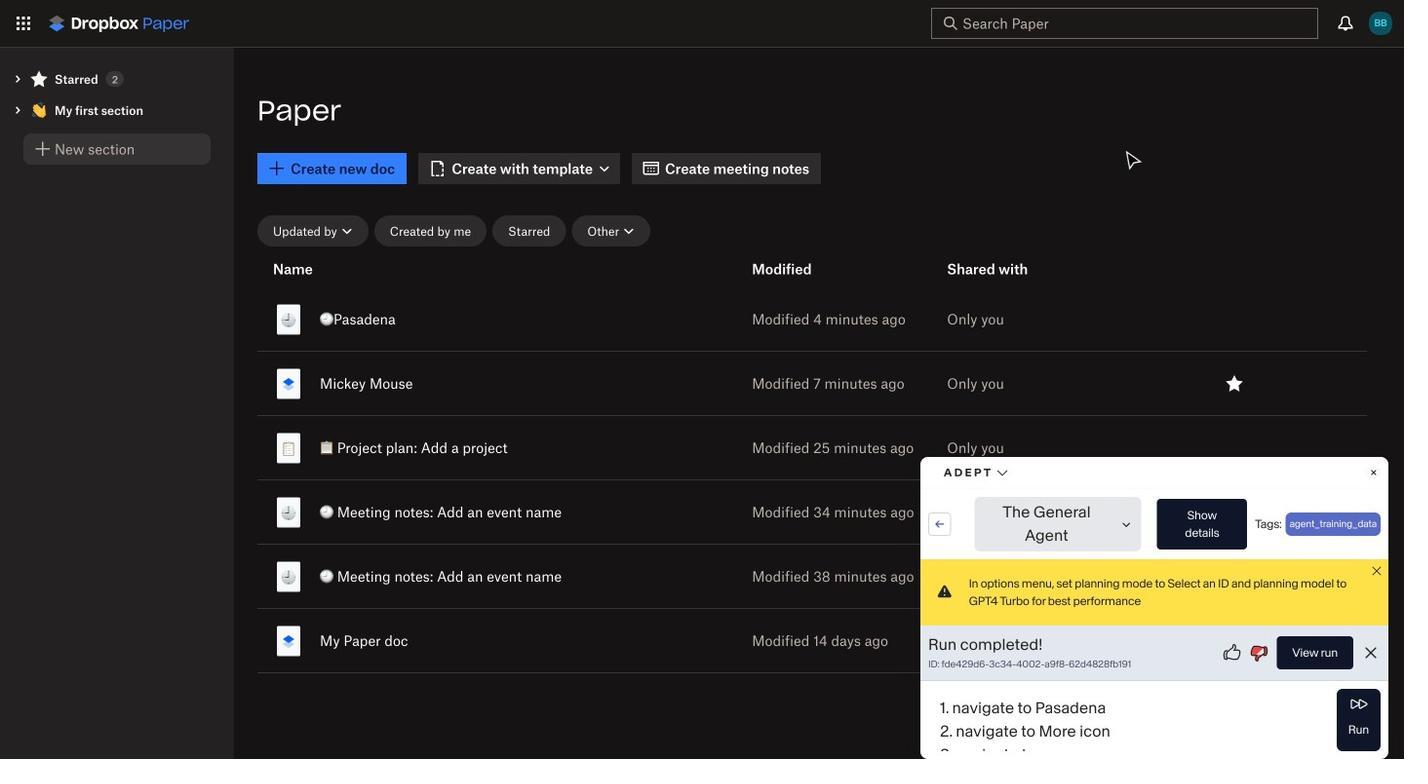 Task type: locate. For each thing, give the bounding box(es) containing it.
cell for fifth row from the top
[[258, 545, 639, 609]]

5 row from the top
[[258, 541, 1368, 613]]

row group
[[258, 251, 1348, 288], [258, 284, 1368, 677]]

row
[[258, 284, 1368, 355], [258, 348, 1368, 419], [258, 413, 1368, 484], [258, 477, 1368, 548], [258, 541, 1368, 613], [258, 606, 1368, 677]]

nine o'clock image
[[281, 506, 297, 521], [281, 570, 297, 586]]

New section text field
[[55, 139, 199, 160]]

1 row from the top
[[258, 284, 1368, 355]]

table
[[258, 251, 1381, 737]]

cell
[[258, 288, 639, 351], [258, 352, 639, 416], [258, 417, 639, 480], [258, 481, 639, 544], [258, 545, 639, 609], [258, 610, 639, 673]]

2 cell from the top
[[258, 352, 639, 416]]

6 row from the top
[[258, 606, 1368, 677]]

1 vertical spatial nine o'clock image
[[281, 570, 297, 586]]

cell for 3rd row from the bottom of the first row group from the bottom
[[258, 481, 639, 544]]

2 row group from the top
[[258, 284, 1368, 677]]

6 cell from the top
[[258, 610, 639, 673]]

Search Paper text field
[[963, 13, 1283, 34]]

0 vertical spatial nine o'clock image
[[281, 506, 297, 521]]

2 row from the top
[[258, 348, 1368, 419]]

cell for fifth row from the bottom
[[258, 352, 639, 416]]

5 cell from the top
[[258, 545, 639, 609]]

4 cell from the top
[[258, 481, 639, 544]]

3 cell from the top
[[258, 417, 639, 480]]

1 cell from the top
[[258, 288, 639, 351]]

2 nine o'clock image from the top
[[281, 570, 297, 586]]

clipboard image
[[281, 441, 297, 457]]

1 nine o'clock image from the top
[[281, 506, 297, 521]]

nine o'clock image
[[281, 313, 297, 328]]

cell for fourth row from the bottom
[[258, 417, 639, 480]]



Task type: describe. For each thing, give the bounding box(es) containing it.
cell for 6th row from the bottom of the first row group from the bottom
[[258, 288, 639, 351]]

nine o'clock image for cell associated with 3rd row from the bottom of the first row group from the bottom
[[281, 506, 297, 521]]

cell for sixth row from the top of the first row group from the bottom
[[258, 610, 639, 673]]

1 row group from the top
[[258, 251, 1348, 288]]

nine o'clock image for cell for fifth row from the top
[[281, 570, 297, 586]]

3 row from the top
[[258, 413, 1368, 484]]

waving hand image
[[31, 102, 47, 118]]

4 row from the top
[[258, 477, 1368, 548]]



Task type: vqa. For each thing, say whether or not it's contained in the screenshot.
list
no



